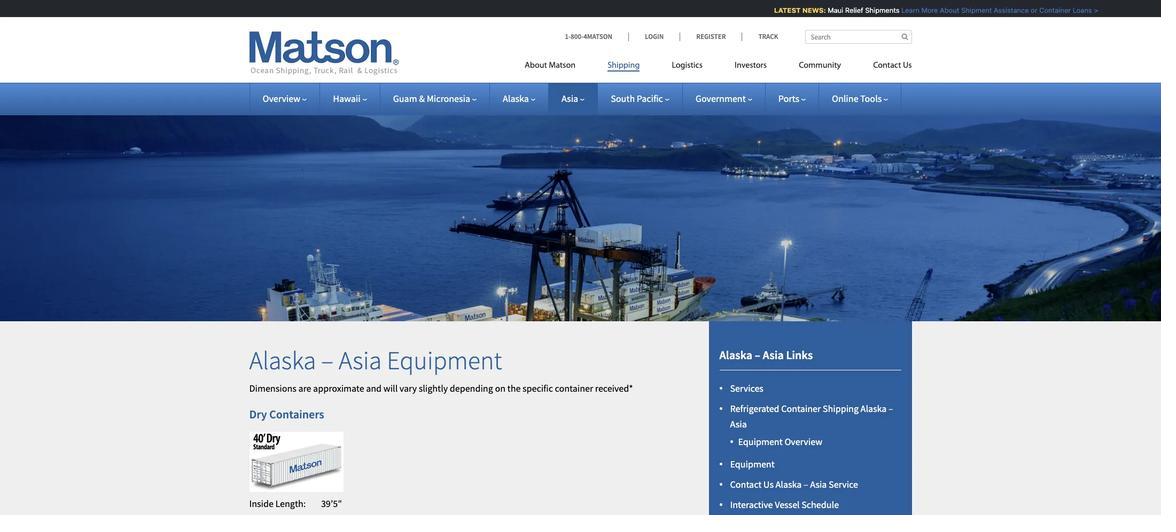 Task type: locate. For each thing, give the bounding box(es) containing it.
0 vertical spatial container
[[1035, 6, 1066, 14]]

container
[[555, 383, 593, 395]]

search image
[[902, 33, 908, 40]]

0 horizontal spatial contact
[[730, 479, 762, 491]]

1-800-4matson link
[[565, 32, 629, 41]]

micronesia
[[427, 92, 470, 105]]

1 vertical spatial contact
[[730, 479, 762, 491]]

learn more about shipment assistance or container loans > link
[[897, 6, 1094, 14]]

us inside top menu navigation
[[903, 61, 912, 70]]

1 vertical spatial us
[[764, 479, 774, 491]]

0 vertical spatial us
[[903, 61, 912, 70]]

equipment down equipment overview
[[730, 459, 775, 471]]

1 horizontal spatial contact
[[874, 61, 902, 70]]

1 horizontal spatial about
[[935, 6, 955, 14]]

vary
[[400, 383, 417, 395]]

equipment
[[387, 345, 502, 377], [739, 436, 783, 449], [730, 459, 775, 471]]

are
[[299, 383, 311, 395]]

40' dry standard image
[[249, 433, 343, 493]]

investors
[[735, 61, 767, 70]]

1 horizontal spatial us
[[903, 61, 912, 70]]

asia up and
[[339, 345, 382, 377]]

1 vertical spatial overview
[[785, 436, 823, 449]]

1 vertical spatial about
[[525, 61, 547, 70]]

equipment for equipment link
[[730, 459, 775, 471]]

pacific
[[637, 92, 663, 105]]

asia down refrigerated
[[730, 418, 747, 431]]

about left matson
[[525, 61, 547, 70]]

asia
[[562, 92, 578, 105], [339, 345, 382, 377], [763, 348, 784, 363], [730, 418, 747, 431], [811, 479, 827, 491]]

0 horizontal spatial about
[[525, 61, 547, 70]]

equipment up equipment link
[[739, 436, 783, 449]]

1 horizontal spatial overview
[[785, 436, 823, 449]]

alaska
[[503, 92, 529, 105], [249, 345, 316, 377], [720, 348, 753, 363], [861, 403, 887, 415], [776, 479, 802, 491]]

latest news: maui relief shipments learn more about shipment assistance or container loans >
[[769, 6, 1094, 14]]

on
[[495, 383, 506, 395]]

contact up tools
[[874, 61, 902, 70]]

alaska for alaska
[[503, 92, 529, 105]]

equipment up dimensions are approximate and will vary slightly depending on the specific container received*
[[387, 345, 502, 377]]

us
[[903, 61, 912, 70], [764, 479, 774, 491]]

tools
[[861, 92, 882, 105]]

container
[[1035, 6, 1066, 14], [782, 403, 821, 415]]

&
[[419, 92, 425, 105]]

0 vertical spatial contact
[[874, 61, 902, 70]]

received*
[[595, 383, 633, 395]]

1 horizontal spatial shipping
[[823, 403, 859, 415]]

2 vertical spatial equipment
[[730, 459, 775, 471]]

0 vertical spatial shipping
[[608, 61, 640, 70]]

south pacific link
[[611, 92, 670, 105]]

approximate
[[313, 383, 364, 395]]

us inside alaska – asia links section
[[764, 479, 774, 491]]

Search search field
[[805, 30, 912, 44]]

0 horizontal spatial overview
[[263, 92, 301, 105]]

–
[[321, 345, 334, 377], [755, 348, 761, 363], [889, 403, 894, 415], [804, 479, 809, 491]]

south
[[611, 92, 635, 105]]

contact for contact us
[[874, 61, 902, 70]]

contact us alaska – asia service
[[730, 479, 858, 491]]

contact for contact us alaska – asia service
[[730, 479, 762, 491]]

container inside refrigerated container shipping alaska – asia
[[782, 403, 821, 415]]

1 vertical spatial equipment
[[739, 436, 783, 449]]

depending
[[450, 383, 493, 395]]

shipment
[[957, 6, 987, 14]]

guam & micronesia
[[393, 92, 470, 105]]

None search field
[[805, 30, 912, 44]]

alaska – asia links section
[[696, 322, 926, 516]]

login link
[[629, 32, 680, 41]]

1 vertical spatial shipping
[[823, 403, 859, 415]]

alaska link
[[503, 92, 536, 105]]

dimensions
[[249, 383, 297, 395]]

us up interactive vessel schedule
[[764, 479, 774, 491]]

shipping
[[608, 61, 640, 70], [823, 403, 859, 415]]

learn
[[897, 6, 915, 14]]

about matson
[[525, 61, 576, 70]]

0 vertical spatial overview
[[263, 92, 301, 105]]

about matson link
[[525, 56, 592, 78]]

community link
[[783, 56, 858, 78]]

interactive vessel schedule link
[[730, 499, 839, 511]]

login
[[645, 32, 664, 41]]

asia left "links"
[[763, 348, 784, 363]]

4matson
[[584, 32, 613, 41]]

– inside refrigerated container shipping alaska – asia
[[889, 403, 894, 415]]

0 horizontal spatial container
[[782, 403, 821, 415]]

matson ship at dutch harbor image
[[0, 98, 1162, 322]]

contact up the interactive
[[730, 479, 762, 491]]

contact inside contact us link
[[874, 61, 902, 70]]

0 horizontal spatial shipping
[[608, 61, 640, 70]]

register
[[697, 32, 726, 41]]

container up equipment overview
[[782, 403, 821, 415]]

contact us alaska – asia service link
[[730, 479, 858, 491]]

alaska inside refrigerated container shipping alaska – asia
[[861, 403, 887, 415]]

contact inside alaska – asia links section
[[730, 479, 762, 491]]

about right more
[[935, 6, 955, 14]]

0 vertical spatial about
[[935, 6, 955, 14]]

about
[[935, 6, 955, 14], [525, 61, 547, 70]]

asia inside refrigerated container shipping alaska – asia
[[730, 418, 747, 431]]

overview
[[263, 92, 301, 105], [785, 436, 823, 449]]

0 horizontal spatial us
[[764, 479, 774, 491]]

shipments
[[861, 6, 895, 14]]

1 vertical spatial container
[[782, 403, 821, 415]]

us down search image
[[903, 61, 912, 70]]

track link
[[742, 32, 779, 41]]

guam & micronesia link
[[393, 92, 477, 105]]

container right or
[[1035, 6, 1066, 14]]

hawaii link
[[333, 92, 367, 105]]



Task type: vqa. For each thing, say whether or not it's contained in the screenshot.
Vgm
no



Task type: describe. For each thing, give the bounding box(es) containing it.
loans
[[1068, 6, 1087, 14]]

investors link
[[719, 56, 783, 78]]

length:
[[276, 498, 306, 510]]

equipment overview
[[739, 436, 823, 449]]

about inside top menu navigation
[[525, 61, 547, 70]]

schedule
[[802, 499, 839, 511]]

asia down "about matson" link
[[562, 92, 578, 105]]

and
[[366, 383, 382, 395]]

top menu navigation
[[525, 56, 912, 78]]

shipping link
[[592, 56, 656, 78]]

south pacific
[[611, 92, 663, 105]]

online
[[832, 92, 859, 105]]

hawaii
[[333, 92, 361, 105]]

services
[[730, 383, 764, 395]]

asia up schedule on the right of the page
[[811, 479, 827, 491]]

matson
[[549, 61, 576, 70]]

assistance
[[989, 6, 1024, 14]]

equipment overview link
[[739, 436, 823, 449]]

asia link
[[562, 92, 585, 105]]

800-
[[571, 32, 584, 41]]

ports link
[[779, 92, 806, 105]]

alaska for alaska – asia links
[[720, 348, 753, 363]]

slightly
[[419, 383, 448, 395]]

interactive vessel schedule
[[730, 499, 839, 511]]

guam
[[393, 92, 417, 105]]

news:
[[798, 6, 821, 14]]

services link
[[730, 383, 764, 395]]

dry
[[249, 407, 267, 422]]

links
[[786, 348, 813, 363]]

government link
[[696, 92, 753, 105]]

alaska – asia equipment
[[249, 345, 502, 377]]

community
[[799, 61, 841, 70]]

shipping inside refrigerated container shipping alaska – asia
[[823, 403, 859, 415]]

latest
[[769, 6, 796, 14]]

equipment link
[[730, 459, 775, 471]]

interactive
[[730, 499, 773, 511]]

track
[[759, 32, 779, 41]]

39'5″
[[321, 498, 342, 510]]

specific
[[523, 383, 553, 395]]

blue matson logo with ocean, shipping, truck, rail and logistics written beneath it. image
[[249, 32, 399, 75]]

overview link
[[263, 92, 307, 105]]

contact us link
[[858, 56, 912, 78]]

dimensions are approximate and will vary slightly depending on the specific container received*
[[249, 383, 633, 395]]

alaska – asia links
[[720, 348, 813, 363]]

logistics link
[[656, 56, 719, 78]]

us for contact us
[[903, 61, 912, 70]]

dry containers
[[249, 407, 324, 422]]

vessel
[[775, 499, 800, 511]]

maui
[[823, 6, 839, 14]]

government
[[696, 92, 746, 105]]

or
[[1026, 6, 1033, 14]]

1-
[[565, 32, 571, 41]]

refrigerated container shipping alaska – asia link
[[730, 403, 894, 431]]

>
[[1089, 6, 1094, 14]]

service
[[829, 479, 858, 491]]

us for contact us alaska – asia service
[[764, 479, 774, 491]]

more
[[917, 6, 933, 14]]

containers
[[269, 407, 324, 422]]

1-800-4matson
[[565, 32, 613, 41]]

shipping inside top menu navigation
[[608, 61, 640, 70]]

ports
[[779, 92, 800, 105]]

contact us
[[874, 61, 912, 70]]

the
[[508, 383, 521, 395]]

alaska for alaska – asia equipment
[[249, 345, 316, 377]]

inside length:
[[249, 498, 306, 510]]

overview inside alaska – asia links section
[[785, 436, 823, 449]]

online tools link
[[832, 92, 889, 105]]

logistics
[[672, 61, 703, 70]]

register link
[[680, 32, 742, 41]]

will
[[384, 383, 398, 395]]

0 vertical spatial equipment
[[387, 345, 502, 377]]

1 horizontal spatial container
[[1035, 6, 1066, 14]]

refrigerated container shipping alaska – asia
[[730, 403, 894, 431]]

refrigerated
[[730, 403, 780, 415]]

online tools
[[832, 92, 882, 105]]

inside
[[249, 498, 274, 510]]

equipment for equipment overview
[[739, 436, 783, 449]]

relief
[[840, 6, 859, 14]]



